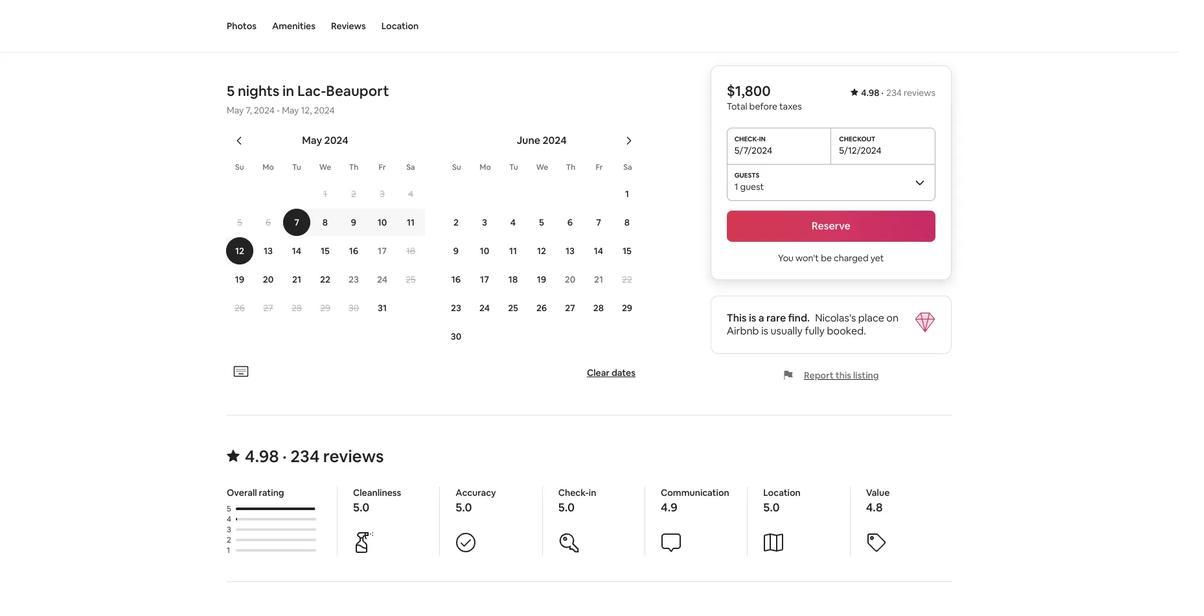 Task type: locate. For each thing, give the bounding box(es) containing it.
0 horizontal spatial 20
[[263, 273, 274, 285]]

is left the usually
[[762, 324, 769, 338]]

5 inside the 5 nights in lac-beauport may 7, 2024 - may 12, 2024
[[227, 82, 235, 100]]

4 for the right 4 button
[[511, 216, 516, 228]]

1 horizontal spatial 22 button
[[613, 266, 642, 293]]

1 mo from the left
[[263, 162, 274, 172]]

· up 5/12/2024
[[882, 87, 884, 98]]

won't
[[796, 252, 819, 264]]

2 26 from the left
[[537, 302, 547, 314]]

1 21 from the left
[[292, 273, 301, 285]]

1 13 from the left
[[264, 245, 273, 257]]

1 horizontal spatial 16
[[452, 273, 461, 285]]

1 horizontal spatial 17
[[480, 273, 489, 285]]

report this listing
[[804, 369, 879, 381]]

1 vertical spatial 17 button
[[471, 266, 499, 293]]

1 we from the left
[[319, 162, 331, 172]]

we down the 'june 2024'
[[537, 162, 549, 172]]

4.98 up overall rating
[[245, 445, 279, 467]]

19 for first 19 button from the left
[[235, 273, 244, 285]]

4.8
[[866, 500, 883, 515]]

28 button
[[283, 294, 311, 321], [585, 294, 613, 321]]

16
[[349, 245, 359, 257], [452, 273, 461, 285]]

1 vertical spatial reviews
[[323, 445, 384, 467]]

18 button
[[397, 237, 425, 264], [499, 266, 528, 293]]

2 28 from the left
[[594, 302, 604, 314]]

is
[[749, 311, 757, 325], [762, 324, 769, 338]]

2 tu from the left
[[510, 162, 519, 172]]

0 horizontal spatial 7
[[294, 216, 299, 228]]

0 vertical spatial 4.98
[[862, 87, 880, 98]]

2024 left -
[[254, 104, 275, 116]]

17
[[378, 245, 387, 257], [480, 273, 489, 285]]

7 for first 7 "button"
[[294, 216, 299, 228]]

photos
[[227, 20, 257, 32]]

1 vertical spatial 23 button
[[442, 294, 471, 321]]

11 button
[[397, 209, 425, 236], [499, 237, 528, 264]]

1 7 from the left
[[294, 216, 299, 228]]

clear dates
[[587, 367, 636, 378]]

3 button
[[368, 180, 397, 207], [471, 209, 499, 236]]

1 vertical spatial 11
[[509, 245, 517, 257]]

20
[[263, 273, 274, 285], [565, 273, 576, 285]]

1 6 from the left
[[266, 216, 271, 228]]

24 for the left 24 button
[[377, 273, 388, 285]]

on
[[887, 311, 899, 325]]

0 horizontal spatial sa
[[407, 162, 415, 172]]

1 22 from the left
[[320, 273, 331, 285]]

25 for the top 25 button
[[406, 273, 416, 285]]

1 5 button from the left
[[226, 209, 254, 236]]

0 horizontal spatial 25 button
[[397, 266, 425, 293]]

29 for 1st 29 button from left
[[320, 302, 331, 314]]

27
[[263, 302, 273, 314], [565, 302, 575, 314]]

su
[[235, 162, 244, 172], [453, 162, 461, 172]]

2 27 button from the left
[[556, 294, 585, 321]]

total
[[727, 100, 748, 112]]

1 28 from the left
[[292, 302, 302, 314]]

8 button
[[311, 209, 340, 236], [613, 209, 642, 236]]

0 horizontal spatial may
[[227, 104, 244, 116]]

reserve button
[[727, 211, 936, 242]]

1 vertical spatial 24
[[480, 302, 490, 314]]

0 horizontal spatial 19
[[235, 273, 244, 285]]

23
[[349, 273, 359, 285], [451, 302, 462, 314]]

1 horizontal spatial 13 button
[[556, 237, 585, 264]]

1 vertical spatial 16 button
[[442, 266, 471, 293]]

2 fr from the left
[[596, 162, 603, 172]]

2 vertical spatial 2
[[227, 535, 231, 545]]

0 horizontal spatial mo
[[263, 162, 274, 172]]

dates
[[612, 367, 636, 378]]

2024 right june
[[543, 133, 567, 147]]

10
[[378, 216, 387, 228], [480, 245, 490, 257]]

4 button
[[397, 180, 425, 207], [499, 209, 528, 236]]

15
[[321, 245, 330, 257], [623, 245, 632, 257]]

1 horizontal spatial in
[[589, 487, 597, 498]]

4.98 · 234 reviews
[[862, 87, 936, 98], [245, 445, 384, 467]]

1 vertical spatial 17
[[480, 273, 489, 285]]

2 21 from the left
[[594, 273, 604, 285]]

1 horizontal spatial 9 button
[[442, 237, 471, 264]]

$1,800
[[727, 82, 771, 100]]

1 vertical spatial 4.98
[[245, 445, 279, 467]]

0 horizontal spatial 27 button
[[254, 294, 283, 321]]

1 21 button from the left
[[283, 266, 311, 293]]

22 button
[[311, 266, 340, 293], [613, 266, 642, 293]]

1 vertical spatial 11 button
[[499, 237, 528, 264]]

0 horizontal spatial 26
[[235, 302, 245, 314]]

guest
[[741, 181, 764, 192]]

1 horizontal spatial 14
[[594, 245, 604, 257]]

0 horizontal spatial 17
[[378, 245, 387, 257]]

1 14 from the left
[[292, 245, 302, 257]]

1 5.0 from the left
[[353, 500, 370, 515]]

27 for 1st 27 button from right
[[565, 302, 575, 314]]

2 su from the left
[[453, 162, 461, 172]]

1 horizontal spatial 14 button
[[585, 237, 613, 264]]

0 vertical spatial reviews
[[904, 87, 936, 98]]

tu down june
[[510, 162, 519, 172]]

1 horizontal spatial su
[[453, 162, 461, 172]]

amenities button
[[272, 0, 316, 52]]

9
[[351, 216, 357, 228], [454, 245, 459, 257]]

2 19 from the left
[[537, 273, 547, 285]]

before
[[750, 100, 778, 112]]

7 for second 7 "button" from left
[[596, 216, 601, 228]]

cleanliness
[[353, 487, 401, 498]]

5.0 inside location 5.0
[[764, 500, 780, 515]]

7 button
[[283, 209, 311, 236], [585, 209, 613, 236]]

1 horizontal spatial 13
[[566, 245, 575, 257]]

0 horizontal spatial 26 button
[[226, 294, 254, 321]]

report this listing button
[[784, 369, 879, 381]]

25 for bottommost 25 button
[[508, 302, 519, 314]]

0 horizontal spatial 4 button
[[397, 180, 425, 207]]

2 7 from the left
[[596, 216, 601, 228]]

0 vertical spatial 3
[[380, 188, 385, 200]]

0 vertical spatial 9
[[351, 216, 357, 228]]

th
[[349, 162, 359, 172], [566, 162, 576, 172]]

1 sa from the left
[[407, 162, 415, 172]]

6 button
[[254, 209, 283, 236], [556, 209, 585, 236]]

4.98 up 5/12/2024
[[862, 87, 880, 98]]

1 guest button
[[727, 164, 936, 200]]

2 20 button from the left
[[556, 266, 585, 293]]

0 vertical spatial 11
[[407, 216, 415, 228]]

27 button
[[254, 294, 283, 321], [556, 294, 585, 321]]

0 vertical spatial 11 button
[[397, 209, 425, 236]]

20 button
[[254, 266, 283, 293], [556, 266, 585, 293]]

calendar application
[[211, 120, 1086, 362]]

24 button
[[368, 266, 397, 293], [471, 294, 499, 321]]

1 horizontal spatial location
[[764, 487, 801, 498]]

2 8 button from the left
[[613, 209, 642, 236]]

mo
[[263, 162, 274, 172], [480, 162, 491, 172]]

2 28 button from the left
[[585, 294, 613, 321]]

1 vertical spatial 10 button
[[471, 237, 499, 264]]

29 for 1st 29 button from right
[[622, 302, 633, 314]]

overall
[[227, 487, 257, 498]]

12 for second 12 button
[[537, 245, 546, 257]]

may down 12,
[[302, 133, 322, 147]]

this is a rare find.
[[727, 311, 810, 325]]

0 horizontal spatial th
[[349, 162, 359, 172]]

1 19 from the left
[[235, 273, 244, 285]]

2 5 button from the left
[[528, 209, 556, 236]]

31
[[378, 302, 387, 314]]

1 vertical spatial 16
[[452, 273, 461, 285]]

12 button
[[226, 237, 254, 264], [528, 237, 556, 264]]

fr
[[379, 162, 386, 172], [596, 162, 603, 172]]

1 vertical spatial 3 button
[[471, 209, 499, 236]]

13
[[264, 245, 273, 257], [566, 245, 575, 257]]

5.0 inside cleanliness 5.0
[[353, 500, 370, 515]]

0 horizontal spatial location
[[382, 20, 419, 32]]

tu down 12,
[[292, 162, 301, 172]]

2 sa from the left
[[624, 162, 633, 172]]

may left '7,'
[[227, 104, 244, 116]]

17 button
[[368, 237, 397, 264], [471, 266, 499, 293]]

3 5.0 from the left
[[559, 500, 575, 515]]

1 horizontal spatial 17 button
[[471, 266, 499, 293]]

24
[[377, 273, 388, 285], [480, 302, 490, 314]]

2 22 button from the left
[[613, 266, 642, 293]]

8
[[323, 216, 328, 228], [625, 216, 630, 228]]

0 horizontal spatial 2
[[227, 535, 231, 545]]

5.0 for location 5.0
[[764, 500, 780, 515]]

1 15 button from the left
[[311, 237, 340, 264]]

21 for second 21 button from right
[[292, 273, 301, 285]]

26
[[235, 302, 245, 314], [537, 302, 547, 314]]

1 horizontal spatial 15 button
[[613, 237, 642, 264]]

2 27 from the left
[[565, 302, 575, 314]]

2 5.0 from the left
[[456, 500, 472, 515]]

10 button
[[368, 209, 397, 236], [471, 237, 499, 264]]

5 button
[[226, 209, 254, 236], [528, 209, 556, 236]]

1 15 from the left
[[321, 245, 330, 257]]

1 horizontal spatial 20
[[565, 273, 576, 285]]

1 horizontal spatial 15
[[623, 245, 632, 257]]

25
[[406, 273, 416, 285], [508, 302, 519, 314]]

we down may 2024
[[319, 162, 331, 172]]

1 horizontal spatial 22
[[622, 273, 633, 285]]

0 horizontal spatial 9
[[351, 216, 357, 228]]

nights
[[238, 82, 280, 100]]

nicolas's place on airbnb is usually fully booked.
[[727, 311, 899, 338]]

25 button
[[397, 266, 425, 293], [499, 294, 528, 321]]

is left a
[[749, 311, 757, 325]]

0 horizontal spatial 4.98 · 234 reviews
[[245, 445, 384, 467]]

2 1 button from the left
[[613, 180, 642, 207]]

listing
[[854, 369, 879, 381]]

may
[[227, 104, 244, 116], [282, 104, 299, 116], [302, 133, 322, 147]]

1 horizontal spatial 25 button
[[499, 294, 528, 321]]

1 vertical spatial 30 button
[[442, 323, 471, 350]]

reserve
[[812, 219, 851, 233]]

2 13 from the left
[[566, 245, 575, 257]]

clear
[[587, 367, 610, 378]]

5.0 inside accuracy 5.0
[[456, 500, 472, 515]]

communication 4.9
[[661, 487, 730, 515]]

0 vertical spatial location
[[382, 20, 419, 32]]

0 horizontal spatial 12
[[235, 245, 244, 257]]

1 vertical spatial 30
[[451, 330, 462, 342]]

2 15 from the left
[[623, 245, 632, 257]]

tu
[[292, 162, 301, 172], [510, 162, 519, 172]]

0 horizontal spatial 27
[[263, 302, 273, 314]]

may right -
[[282, 104, 299, 116]]

4 for the leftmost 4 button
[[408, 188, 414, 200]]

1 12 from the left
[[235, 245, 244, 257]]

1 horizontal spatial 27
[[565, 302, 575, 314]]

2 horizontal spatial 3
[[482, 216, 487, 228]]

3
[[380, 188, 385, 200], [482, 216, 487, 228], [227, 524, 231, 535]]

4.98
[[862, 87, 880, 98], [245, 445, 279, 467]]

2 19 button from the left
[[528, 266, 556, 293]]

0 horizontal spatial is
[[749, 311, 757, 325]]

june 2024
[[517, 133, 567, 147]]

0 horizontal spatial 15 button
[[311, 237, 340, 264]]

0 vertical spatial 16
[[349, 245, 359, 257]]

1 6 button from the left
[[254, 209, 283, 236]]

0 horizontal spatial 13
[[264, 245, 273, 257]]

0 horizontal spatial in
[[283, 82, 294, 100]]

0 horizontal spatial 17 button
[[368, 237, 397, 264]]

27 for 2nd 27 button from the right
[[263, 302, 273, 314]]

2 29 button from the left
[[613, 294, 642, 321]]

1 horizontal spatial 4
[[408, 188, 414, 200]]

16 button
[[340, 237, 368, 264], [442, 266, 471, 293]]

6
[[266, 216, 271, 228], [568, 216, 573, 228]]

11
[[407, 216, 415, 228], [509, 245, 517, 257]]

reviews
[[904, 87, 936, 98], [323, 445, 384, 467]]

0 horizontal spatial 3
[[227, 524, 231, 535]]

0 horizontal spatial 9 button
[[340, 209, 368, 236]]

4
[[408, 188, 414, 200], [511, 216, 516, 228], [227, 514, 231, 524]]

30 for bottom 30 button
[[451, 330, 462, 342]]

1 8 from the left
[[323, 216, 328, 228]]

1 horizontal spatial sa
[[624, 162, 633, 172]]

1 22 button from the left
[[311, 266, 340, 293]]

2 29 from the left
[[622, 302, 633, 314]]

0 horizontal spatial 21
[[292, 273, 301, 285]]

30
[[349, 302, 359, 314], [451, 330, 462, 342]]

21 for second 21 button from left
[[594, 273, 604, 285]]

1 horizontal spatial 1 button
[[613, 180, 642, 207]]

1 1 button from the left
[[311, 180, 340, 207]]

· up rating
[[283, 445, 287, 467]]

1 horizontal spatial 4.98 · 234 reviews
[[862, 87, 936, 98]]

a
[[759, 311, 765, 325]]

1 20 button from the left
[[254, 266, 283, 293]]

1 horizontal spatial 21
[[594, 273, 604, 285]]

1 horizontal spatial 4 button
[[499, 209, 528, 236]]

1 14 button from the left
[[283, 237, 311, 264]]

2 8 from the left
[[625, 216, 630, 228]]

1 horizontal spatial 6 button
[[556, 209, 585, 236]]

1 27 from the left
[[263, 302, 273, 314]]

1 29 from the left
[[320, 302, 331, 314]]

0 vertical spatial 2 button
[[340, 180, 368, 207]]

check-
[[559, 487, 589, 498]]

0 horizontal spatial 6 button
[[254, 209, 283, 236]]

1 horizontal spatial 5 button
[[528, 209, 556, 236]]

2 14 button from the left
[[585, 237, 613, 264]]

0 horizontal spatial 15
[[321, 245, 330, 257]]

1 horizontal spatial 8 button
[[613, 209, 642, 236]]

1 tu from the left
[[292, 162, 301, 172]]

sa
[[407, 162, 415, 172], [624, 162, 633, 172]]

0 horizontal spatial 29 button
[[311, 294, 340, 321]]

1 horizontal spatial 6
[[568, 216, 573, 228]]

2 12 from the left
[[537, 245, 546, 257]]

19
[[235, 273, 244, 285], [537, 273, 547, 285]]

4 5.0 from the left
[[764, 500, 780, 515]]

location
[[382, 20, 419, 32], [764, 487, 801, 498]]

1 horizontal spatial 7
[[596, 216, 601, 228]]

0 horizontal spatial 29
[[320, 302, 331, 314]]

0 vertical spatial 30
[[349, 302, 359, 314]]

1 horizontal spatial 23 button
[[442, 294, 471, 321]]

0 horizontal spatial 20 button
[[254, 266, 283, 293]]

2 horizontal spatial may
[[302, 133, 322, 147]]

0 horizontal spatial 23
[[349, 273, 359, 285]]



Task type: vqa. For each thing, say whether or not it's contained in the screenshot.


Task type: describe. For each thing, give the bounding box(es) containing it.
1 horizontal spatial 11
[[509, 245, 517, 257]]

1 7 button from the left
[[283, 209, 311, 236]]

2 th from the left
[[566, 162, 576, 172]]

2 6 button from the left
[[556, 209, 585, 236]]

clear dates button
[[582, 362, 641, 384]]

location for location 5.0
[[764, 487, 801, 498]]

value
[[866, 487, 890, 498]]

0 horizontal spatial 30 button
[[340, 294, 368, 321]]

value 4.8
[[866, 487, 890, 515]]

0 horizontal spatial 10
[[378, 216, 387, 228]]

5.0 for accuracy 5.0
[[456, 500, 472, 515]]

2 6 from the left
[[568, 216, 573, 228]]

0 vertical spatial 9 button
[[340, 209, 368, 236]]

2 14 from the left
[[594, 245, 604, 257]]

19 for 2nd 19 button from left
[[537, 273, 547, 285]]

5 nights in lac-beauport may 7, 2024 - may 12, 2024
[[227, 82, 389, 116]]

1 12 button from the left
[[226, 237, 254, 264]]

is inside nicolas's place on airbnb is usually fully booked.
[[762, 324, 769, 338]]

$1,800 total before taxes
[[727, 82, 802, 112]]

1 horizontal spatial 18
[[509, 273, 518, 285]]

report
[[804, 369, 834, 381]]

2 we from the left
[[537, 162, 549, 172]]

0 horizontal spatial 2 button
[[340, 180, 368, 207]]

1 horizontal spatial 9
[[454, 245, 459, 257]]

0 vertical spatial 4.98 · 234 reviews
[[862, 87, 936, 98]]

1 horizontal spatial 18 button
[[499, 266, 528, 293]]

1 vertical spatial 3
[[482, 216, 487, 228]]

cleanliness 5.0
[[353, 487, 401, 515]]

location 5.0
[[764, 487, 801, 515]]

0 horizontal spatial ·
[[283, 445, 287, 467]]

2 13 button from the left
[[556, 237, 585, 264]]

1 vertical spatial 23
[[451, 302, 462, 314]]

0 horizontal spatial 4.98
[[245, 445, 279, 467]]

5.0 inside check-in 5.0
[[559, 500, 575, 515]]

28 for second 28 button from left
[[594, 302, 604, 314]]

-
[[277, 104, 280, 116]]

booked.
[[827, 324, 867, 338]]

check-in 5.0
[[559, 487, 597, 515]]

5/7/2024
[[735, 144, 773, 156]]

rating
[[259, 487, 284, 498]]

beauport
[[326, 82, 389, 100]]

fully
[[805, 324, 825, 338]]

reviews button
[[331, 0, 366, 52]]

june
[[517, 133, 541, 147]]

1 vertical spatial 2
[[454, 216, 459, 228]]

place
[[859, 311, 885, 325]]

1 vertical spatial 4.98 · 234 reviews
[[245, 445, 384, 467]]

0 vertical spatial 17 button
[[368, 237, 397, 264]]

2 26 button from the left
[[528, 294, 556, 321]]

0 vertical spatial 18 button
[[397, 237, 425, 264]]

28 for second 28 button from right
[[292, 302, 302, 314]]

this
[[836, 369, 852, 381]]

0 vertical spatial 10 button
[[368, 209, 397, 236]]

may 2024
[[302, 133, 349, 147]]

1 horizontal spatial 2 button
[[442, 209, 471, 236]]

airbnb
[[727, 324, 759, 338]]

24 for bottom 24 button
[[480, 302, 490, 314]]

reviews
[[331, 20, 366, 32]]

accuracy
[[456, 487, 496, 498]]

0 vertical spatial 3 button
[[368, 180, 397, 207]]

0 horizontal spatial 24 button
[[368, 266, 397, 293]]

2 20 from the left
[[565, 273, 576, 285]]

2 15 button from the left
[[613, 237, 642, 264]]

15 for 2nd 15 "button" from left
[[623, 245, 632, 257]]

0 horizontal spatial 11 button
[[397, 209, 425, 236]]

0 vertical spatial 25 button
[[397, 266, 425, 293]]

0 horizontal spatial 23 button
[[340, 266, 368, 293]]

31 button
[[368, 294, 397, 321]]

1 vertical spatial 24 button
[[471, 294, 499, 321]]

1 fr from the left
[[379, 162, 386, 172]]

1 29 button from the left
[[311, 294, 340, 321]]

13 for first the 13 button from left
[[264, 245, 273, 257]]

0 vertical spatial ·
[[882, 87, 884, 98]]

12,
[[301, 104, 312, 116]]

1 horizontal spatial 234
[[887, 87, 902, 98]]

1 27 button from the left
[[254, 294, 283, 321]]

you won't be charged yet
[[779, 252, 885, 264]]

2 mo from the left
[[480, 162, 491, 172]]

1 20 from the left
[[263, 273, 274, 285]]

yet
[[871, 252, 885, 264]]

2 21 button from the left
[[585, 266, 613, 293]]

17 for 17 button to the right
[[480, 273, 489, 285]]

0 vertical spatial 16 button
[[340, 237, 368, 264]]

2 12 button from the left
[[528, 237, 556, 264]]

4.9
[[661, 500, 678, 515]]

5.0 for cleanliness 5.0
[[353, 500, 370, 515]]

1 horizontal spatial 16 button
[[442, 266, 471, 293]]

you
[[779, 252, 794, 264]]

nicolas's
[[816, 311, 857, 325]]

rare
[[767, 311, 786, 325]]

in inside check-in 5.0
[[589, 487, 597, 498]]

2024 down the 5 nights in lac-beauport may 7, 2024 - may 12, 2024
[[324, 133, 349, 147]]

find.
[[789, 311, 810, 325]]

0 horizontal spatial 18
[[406, 245, 416, 257]]

1 horizontal spatial 11 button
[[499, 237, 528, 264]]

location for location
[[382, 20, 419, 32]]

1 26 button from the left
[[226, 294, 254, 321]]

7,
[[246, 104, 252, 116]]

1 28 button from the left
[[283, 294, 311, 321]]

0 vertical spatial 23
[[349, 273, 359, 285]]

13 for 2nd the 13 button from left
[[566, 245, 575, 257]]

1 vertical spatial 25 button
[[499, 294, 528, 321]]

5/12/2024
[[840, 144, 882, 156]]

2024 right 12,
[[314, 104, 335, 116]]

usually
[[771, 324, 803, 338]]

1 su from the left
[[235, 162, 244, 172]]

1 8 button from the left
[[311, 209, 340, 236]]

0 horizontal spatial reviews
[[323, 445, 384, 467]]

1 horizontal spatial 3
[[380, 188, 385, 200]]

1 vertical spatial 10
[[480, 245, 490, 257]]

1 inside popup button
[[735, 181, 739, 192]]

1 26 from the left
[[235, 302, 245, 314]]

in inside the 5 nights in lac-beauport may 7, 2024 - may 12, 2024
[[283, 82, 294, 100]]

photos button
[[227, 0, 257, 52]]

accuracy 5.0
[[456, 487, 496, 515]]

taxes
[[780, 100, 802, 112]]

2 7 button from the left
[[585, 209, 613, 236]]

lac-
[[297, 82, 326, 100]]

1 guest
[[735, 181, 764, 192]]

this
[[727, 311, 747, 325]]

amenities
[[272, 20, 316, 32]]

15 for second 15 "button" from the right
[[321, 245, 330, 257]]

1 horizontal spatial 10 button
[[471, 237, 499, 264]]

12 for second 12 button from the right
[[235, 245, 244, 257]]

location button
[[382, 0, 419, 52]]

30 for the leftmost 30 button
[[349, 302, 359, 314]]

1 vertical spatial 234
[[291, 445, 320, 467]]

be
[[821, 252, 832, 264]]

17 for top 17 button
[[378, 245, 387, 257]]

communication
[[661, 487, 730, 498]]

may inside calendar application
[[302, 133, 322, 147]]

1 th from the left
[[349, 162, 359, 172]]

2 22 from the left
[[622, 273, 633, 285]]

1 13 button from the left
[[254, 237, 283, 264]]

1 horizontal spatial may
[[282, 104, 299, 116]]

charged
[[834, 252, 869, 264]]

2 vertical spatial 4
[[227, 514, 231, 524]]

0 vertical spatial 2
[[351, 188, 356, 200]]

1 19 button from the left
[[226, 266, 254, 293]]

overall rating
[[227, 487, 284, 498]]



